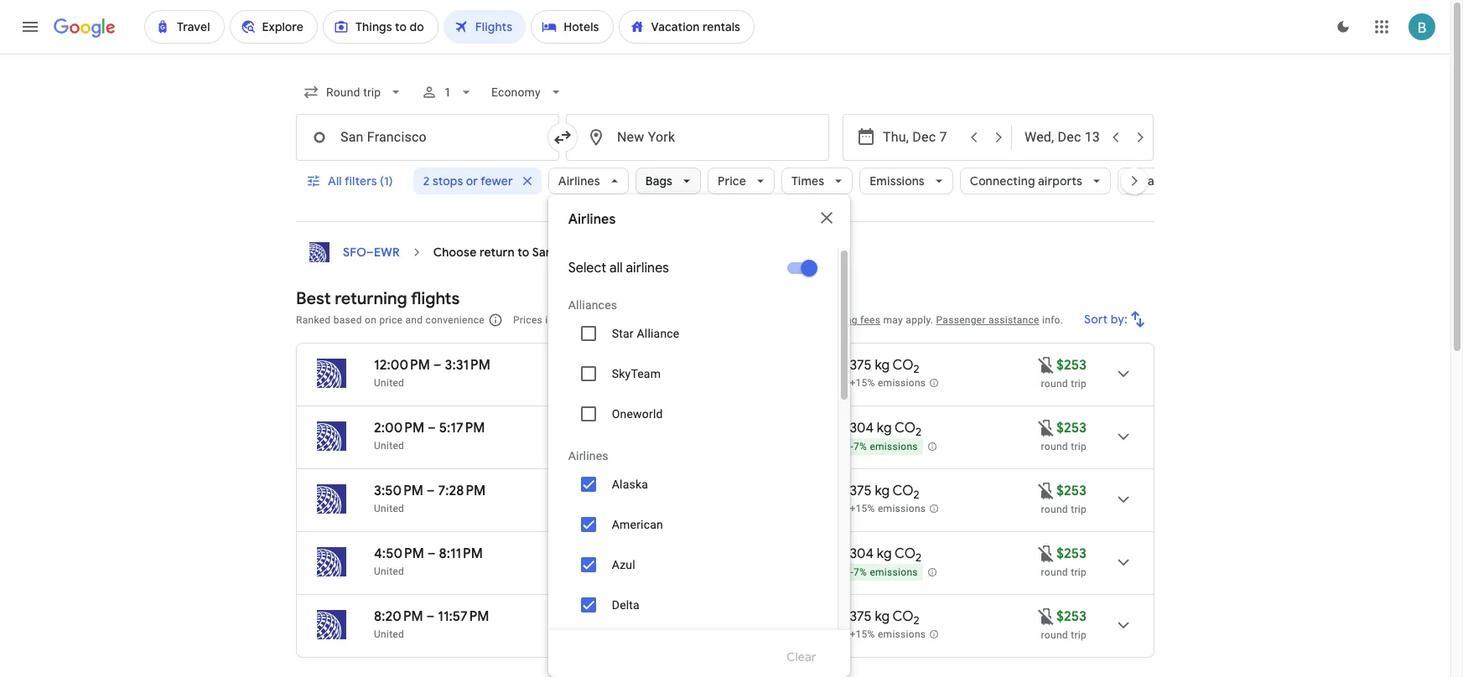 Task type: describe. For each thing, give the bounding box(es) containing it.
Departure time: 8:20 PM. text field
[[374, 609, 423, 626]]

emissions
[[870, 174, 925, 189]]

swap origin and destination. image
[[553, 127, 573, 148]]

required
[[582, 315, 621, 326]]

convenience
[[426, 315, 485, 326]]

2 round from the top
[[1041, 441, 1068, 453]]

price
[[718, 174, 746, 189]]

flights
[[411, 289, 460, 309]]

bag fees button
[[840, 315, 881, 326]]

best
[[296, 289, 331, 309]]

round for 6 hr 21 min
[[1041, 567, 1068, 579]]

united for 12:00 pm
[[374, 377, 404, 389]]

5:17 pm
[[439, 420, 485, 437]]

price button
[[708, 161, 775, 201]]

flight details. leaves newark liberty international airport at 2:00 pm on wednesday, december 13 and arrives at san francisco international airport at 5:17 pm on wednesday, december 13. image
[[1104, 417, 1144, 457]]

2 round trip from the top
[[1041, 441, 1087, 453]]

based
[[334, 315, 362, 326]]

Arrival time: 5:17 PM. text field
[[439, 420, 485, 437]]

2 vertical spatial airlines
[[568, 450, 609, 463]]

4:50 pm – 8:11 pm united
[[374, 546, 483, 578]]

375 kg co 2 for 6 hr 37 min
[[850, 609, 920, 628]]

12:00 pm – 3:31 pm united
[[374, 357, 491, 389]]

- for 5:17 pm
[[851, 441, 854, 453]]

total duration 6 hr 38 min. element
[[623, 483, 732, 502]]

round trip for 6 hr 31 min
[[1041, 378, 1087, 390]]

253 us dollars text field for 375
[[1057, 483, 1087, 500]]

select all airlines
[[568, 260, 669, 277]]

nonstop
[[732, 609, 785, 626]]

304 kg co 2 for 5:17 pm
[[850, 420, 922, 440]]

– for 7:28 pm
[[427, 483, 435, 500]]

round for 6 hr 37 min
[[1041, 630, 1068, 642]]

connecting airports button
[[960, 161, 1111, 201]]

1 button
[[415, 72, 482, 112]]

1 vertical spatial airlines
[[568, 211, 616, 228]]

1 fees from the left
[[660, 315, 681, 326]]

ewr up best returning flights
[[374, 245, 400, 260]]

sort by:
[[1085, 312, 1128, 327]]

delta
[[612, 599, 640, 612]]

or
[[466, 174, 478, 189]]

airlines inside popup button
[[558, 174, 600, 189]]

Departure time: 2:00 PM. text field
[[374, 420, 425, 437]]

1 inside best returning flights main content
[[700, 315, 706, 326]]

hr for 21
[[634, 546, 647, 563]]

6 hr 17 min
[[623, 420, 688, 437]]

co for 6 hr 31 min
[[893, 357, 914, 374]]

duration button
[[1118, 168, 1205, 195]]

12:00 pm
[[374, 357, 430, 374]]

round trip for 6 hr 37 min
[[1041, 630, 1087, 642]]

none search field containing airlines
[[296, 72, 1205, 678]]

best returning flights
[[296, 289, 460, 309]]

Departure time: 4:50 PM. text field
[[374, 546, 424, 563]]

hr for 38
[[634, 483, 647, 500]]

Departure text field
[[883, 115, 960, 160]]

+15% emissions for 6 hr 31 min
[[850, 378, 926, 389]]

6 for 6 hr 38 min
[[623, 483, 631, 500]]

253 US dollars text field
[[1057, 357, 1087, 374]]

francisco
[[556, 245, 611, 260]]

kg for 6 hr 37 min
[[875, 609, 890, 626]]

+15% for 6 hr 37 min
[[850, 629, 875, 641]]

2 fees from the left
[[861, 315, 881, 326]]

2 +15% emissions from the top
[[850, 503, 926, 515]]

$253 for 6 hr 37 min
[[1057, 609, 1087, 626]]

fewer
[[481, 174, 513, 189]]

co for 6 hr 37 min
[[893, 609, 914, 626]]

1 inside popup button
[[445, 86, 452, 99]]

sfo for 11:57 pm
[[652, 629, 671, 641]]

flight details. leaves newark liberty international airport at 4:50 pm on wednesday, december 13 and arrives at san francisco international airport at 8:11 pm on wednesday, december 13. image
[[1104, 543, 1144, 583]]

2 375 kg co 2 from the top
[[850, 483, 920, 503]]

emissions for 11:57 pm
[[878, 629, 926, 641]]

all
[[328, 174, 342, 189]]

2:00 pm
[[374, 420, 425, 437]]

ewr for 11:57 pm
[[623, 629, 645, 641]]

375 kg co 2 for 6 hr 31 min
[[850, 357, 920, 377]]

$253 for 6 hr 31 min
[[1057, 357, 1087, 374]]

– inside 6 hr 31 min ewr – sfo
[[645, 377, 652, 389]]

– for ewr
[[367, 245, 374, 260]]

all filters (1) button
[[296, 161, 407, 201]]

– for 11:57 pm
[[426, 609, 435, 626]]

connecting airports
[[970, 174, 1083, 189]]

bags button
[[636, 161, 701, 201]]

star alliance
[[612, 327, 680, 341]]

leaves newark liberty international airport at 3:50 pm on wednesday, december 13 and arrives at san francisco international airport at 7:28 pm on wednesday, december 13. element
[[374, 483, 486, 500]]

31
[[650, 357, 662, 374]]

all
[[610, 260, 623, 277]]

6 hr 21 min ewr
[[623, 546, 688, 578]]

stops
[[433, 174, 463, 189]]

6 hr 38 min
[[623, 483, 691, 500]]

assistance
[[989, 315, 1040, 326]]

3 round trip from the top
[[1041, 504, 1087, 516]]

airlines
[[626, 260, 669, 277]]

emissions for 3:31 pm
[[878, 378, 926, 389]]

– for 3:31 pm
[[433, 357, 442, 374]]

3:31 pm
[[445, 357, 491, 374]]

kg for 6 hr 31 min
[[875, 357, 890, 374]]

co for 6 hr 21 min
[[895, 546, 916, 563]]

Arrival time: 8:11 PM. text field
[[439, 546, 483, 563]]

Departure time: 3:50 PM. text field
[[374, 483, 424, 500]]

airports
[[1038, 174, 1083, 189]]

2 for 11:57 pm
[[914, 614, 920, 628]]

11:57 pm
[[438, 609, 489, 626]]

bag
[[840, 315, 858, 326]]

flight details. leaves newark liberty international airport at 3:50 pm on wednesday, december 13 and arrives at san francisco international airport at 7:28 pm on wednesday, december 13. image
[[1104, 480, 1144, 520]]

this price for this flight doesn't include overhead bin access. if you need a carry-on bag, use the bags filter to update prices. image for 375
[[1037, 607, 1057, 627]]

38
[[650, 483, 665, 500]]

- for 8:11 pm
[[851, 567, 854, 579]]

21
[[650, 546, 662, 563]]

1 and from the left
[[406, 315, 423, 326]]

2 this price for this flight doesn't include overhead bin access. if you need a carry-on bag, use the bags filter to update prices. image from the top
[[1037, 481, 1057, 501]]

0 vertical spatial sfo
[[343, 245, 367, 260]]

united for 2:00 pm
[[374, 440, 404, 452]]

none text field inside search box
[[296, 114, 559, 161]]

304 for 8:11 pm
[[850, 546, 874, 563]]

learn more about ranking image
[[488, 313, 503, 328]]

2 for 7:28 pm
[[914, 488, 920, 503]]

leaves newark liberty international airport at 2:00 pm on wednesday, december 13 and arrives at san francisco international airport at 5:17 pm on wednesday, december 13. element
[[374, 420, 485, 437]]

2 stops or fewer
[[423, 174, 513, 189]]

304 kg co 2 for 8:11 pm
[[850, 546, 922, 565]]



Task type: vqa. For each thing, say whether or not it's contained in the screenshot.
Leaves Newark Liberty International Airport at 4:50 PM on Wednesday, December 13 and arrives at San Francisco International Airport at 8:11 PM on Wednesday, December 13. ELEMENT
yes



Task type: locate. For each thing, give the bounding box(es) containing it.
– inside 6 hr 37 min ewr – sfo
[[645, 629, 652, 641]]

total duration 6 hr 37 min. element
[[623, 609, 732, 628]]

6 hr 31 min ewr – sfo
[[623, 357, 688, 389]]

round left flight details. leaves newark liberty international airport at 4:50 pm on wednesday, december 13 and arrives at san francisco international airport at 8:11 pm on wednesday, december 13. icon
[[1041, 567, 1068, 579]]

2 vertical spatial +15%
[[850, 629, 875, 641]]

to
[[518, 245, 530, 260]]

1 304 from the top
[[850, 420, 874, 437]]

– for 5:17 pm
[[428, 420, 436, 437]]

$253 left "flight details. leaves newark liberty international airport at 3:50 pm on wednesday, december 13 and arrives at san francisco international airport at 7:28 pm on wednesday, december 13." icon
[[1057, 483, 1087, 500]]

Arrival time: 11:57 PM. text field
[[438, 609, 489, 626]]

round left flight details. leaves newark liberty international airport at 2:00 pm on wednesday, december 13 and arrives at san francisco international airport at 5:17 pm on wednesday, december 13. "image"
[[1041, 441, 1068, 453]]

6 left 17
[[623, 420, 631, 437]]

optional
[[738, 315, 777, 326]]

fees
[[660, 315, 681, 326], [861, 315, 881, 326]]

ewr
[[374, 245, 400, 260], [623, 377, 645, 389], [623, 566, 645, 578], [623, 629, 645, 641]]

choose return to san francisco
[[433, 245, 611, 260]]

0 vertical spatial 253 us dollars text field
[[1057, 420, 1087, 437]]

total duration 6 hr 31 min. element
[[623, 357, 732, 377]]

sfo down 37
[[652, 629, 671, 641]]

– left the 8:11 pm
[[427, 546, 436, 563]]

united inside the 12:00 pm – 3:31 pm united
[[374, 377, 404, 389]]

2 375 from the top
[[850, 483, 872, 500]]

1 hr from the top
[[634, 357, 647, 374]]

0 vertical spatial +15% emissions
[[850, 378, 926, 389]]

253 us dollars text field left "flight details. leaves newark liberty international airport at 3:50 pm on wednesday, december 13 and arrives at san francisco international airport at 7:28 pm on wednesday, december 13." icon
[[1057, 483, 1087, 500]]

min right 31
[[666, 357, 688, 374]]

253 us dollars text field left flight details. leaves newark liberty international airport at 2:00 pm on wednesday, december 13 and arrives at san francisco international airport at 5:17 pm on wednesday, december 13. "image"
[[1057, 420, 1087, 437]]

and right the price
[[406, 315, 423, 326]]

– left 7:28 pm
[[427, 483, 435, 500]]

connecting
[[970, 174, 1035, 189]]

0 vertical spatial airlines
[[558, 174, 600, 189]]

1 $253 from the top
[[1057, 357, 1087, 374]]

round trip for 6 hr 21 min
[[1041, 567, 1087, 579]]

min inside 6 hr 37 min ewr – sfo
[[668, 609, 690, 626]]

6 left 31
[[623, 357, 631, 374]]

-7% emissions for 8:11 pm
[[851, 567, 918, 579]]

min right 38
[[668, 483, 691, 500]]

round trip left flight details. leaves newark liberty international airport at 2:00 pm on wednesday, december 13 and arrives at san francisco international airport at 5:17 pm on wednesday, december 13. "image"
[[1041, 441, 1087, 453]]

6 hr 37 min ewr – sfo
[[623, 609, 690, 641]]

7:28 pm
[[438, 483, 486, 500]]

2 304 kg co 2 from the top
[[850, 546, 922, 565]]

trip left flight details. leaves newark liberty international airport at 8:20 pm on wednesday, december 13 and arrives at san francisco international airport at 11:57 pm on wednesday, december 13. image
[[1071, 630, 1087, 642]]

total duration 6 hr 17 min. element
[[623, 420, 732, 439]]

trip left "flight details. leaves newark liberty international airport at 3:50 pm on wednesday, december 13 and arrives at san francisco international airport at 7:28 pm on wednesday, december 13." icon
[[1071, 504, 1087, 516]]

united down departure time: 4:50 pm. text box
[[374, 566, 404, 578]]

37
[[650, 609, 665, 626]]

trip for 6 hr 21 min
[[1071, 567, 1087, 579]]

united for 3:50 pm
[[374, 503, 404, 515]]

bags
[[646, 174, 673, 189]]

nonstop flight. element
[[732, 609, 785, 628]]

sfo
[[343, 245, 367, 260], [652, 377, 671, 389], [652, 629, 671, 641]]

united down 12:00 pm
[[374, 377, 404, 389]]

None field
[[296, 77, 411, 107], [485, 77, 571, 107], [296, 77, 411, 107], [485, 77, 571, 107]]

None text field
[[296, 114, 559, 161]]

0 vertical spatial this price for this flight doesn't include overhead bin access. if you need a carry-on bag, use the bags filter to update prices. image
[[1037, 355, 1057, 375]]

1 +15% emissions from the top
[[850, 378, 926, 389]]

round trip left flight details. leaves newark liberty international airport at 8:20 pm on wednesday, december 13 and arrives at san francisco international airport at 11:57 pm on wednesday, december 13. image
[[1041, 630, 1087, 642]]

sfo down 31
[[652, 377, 671, 389]]

– right '8:20 pm'
[[426, 609, 435, 626]]

253 us dollars text field left flight details. leaves newark liberty international airport at 8:20 pm on wednesday, december 13 and arrives at san francisco international airport at 11:57 pm on wednesday, december 13. image
[[1057, 609, 1087, 626]]

3 hr from the top
[[634, 483, 647, 500]]

2 vertical spatial +15% emissions
[[850, 629, 926, 641]]

3 round from the top
[[1041, 504, 1068, 516]]

min right 21
[[666, 546, 688, 563]]

1 - from the top
[[851, 441, 854, 453]]

ranked based on price and convenience
[[296, 315, 485, 326]]

airlines
[[558, 174, 600, 189], [568, 211, 616, 228], [568, 450, 609, 463]]

3 united from the top
[[374, 503, 404, 515]]

ewr for 3:31 pm
[[623, 377, 645, 389]]

$253 left flight details. leaves newark liberty international airport at 4:50 pm on wednesday, december 13 and arrives at san francisco international airport at 8:11 pm on wednesday, december 13. icon
[[1057, 546, 1087, 563]]

1 vertical spatial 304 kg co 2
[[850, 546, 922, 565]]

round down 253 us dollars text box
[[1041, 378, 1068, 390]]

2 hr from the top
[[634, 420, 647, 437]]

hr left 38
[[634, 483, 647, 500]]

2:00 pm – 5:17 pm united
[[374, 420, 485, 452]]

–
[[367, 245, 374, 260], [433, 357, 442, 374], [645, 377, 652, 389], [428, 420, 436, 437], [427, 483, 435, 500], [427, 546, 436, 563], [426, 609, 435, 626], [645, 629, 652, 641]]

2 and from the left
[[820, 315, 838, 326]]

min
[[666, 357, 688, 374], [666, 420, 688, 437], [668, 483, 691, 500], [666, 546, 688, 563], [668, 609, 690, 626]]

3 +15% from the top
[[850, 629, 875, 641]]

skyteam
[[612, 367, 661, 381]]

min inside 6 hr 21 min ewr
[[666, 546, 688, 563]]

0 vertical spatial 304
[[850, 420, 874, 437]]

1 vertical spatial 1
[[700, 315, 706, 326]]

include
[[545, 315, 579, 326]]

main menu image
[[20, 17, 40, 37]]

leaves newark liberty international airport at 4:50 pm on wednesday, december 13 and arrives at san francisco international airport at 8:11 pm on wednesday, december 13. element
[[374, 546, 483, 563]]

$253 left flight details. leaves newark liberty international airport at 8:20 pm on wednesday, december 13 and arrives at san francisco international airport at 11:57 pm on wednesday, december 13. image
[[1057, 609, 1087, 626]]

united for 8:20 pm
[[374, 629, 404, 641]]

1 7% from the top
[[854, 441, 867, 453]]

5 round from the top
[[1041, 630, 1068, 642]]

0 vertical spatial 7%
[[854, 441, 867, 453]]

0 horizontal spatial and
[[406, 315, 423, 326]]

3 375 kg co 2 from the top
[[850, 609, 920, 628]]

round left flight details. leaves newark liberty international airport at 8:20 pm on wednesday, december 13 and arrives at san francisco international airport at 11:57 pm on wednesday, december 13. image
[[1041, 630, 1068, 642]]

azul
[[612, 559, 636, 572]]

hr inside 6 hr 37 min ewr – sfo
[[634, 609, 647, 626]]

3 $253 from the top
[[1057, 483, 1087, 500]]

– down 37
[[645, 629, 652, 641]]

alaska
[[612, 478, 648, 491]]

sfo for 3:31 pm
[[652, 377, 671, 389]]

253 us dollars text field for 375
[[1057, 609, 1087, 626]]

5 round trip from the top
[[1041, 630, 1087, 642]]

(1)
[[380, 174, 393, 189]]

united down 3:50 pm
[[374, 503, 404, 515]]

2 for 5:17 pm
[[916, 425, 922, 440]]

close dialog image
[[817, 208, 837, 228]]

+15% emissions
[[850, 378, 926, 389], [850, 503, 926, 515], [850, 629, 926, 641]]

1 -7% emissions from the top
[[851, 441, 918, 453]]

ewr inside 6 hr 31 min ewr – sfo
[[623, 377, 645, 389]]

4:50 pm
[[374, 546, 424, 563]]

3 +15% emissions from the top
[[850, 629, 926, 641]]

1 vertical spatial +15% emissions
[[850, 503, 926, 515]]

1 vertical spatial +15%
[[850, 503, 875, 515]]

1 vertical spatial 253 us dollars text field
[[1057, 546, 1087, 563]]

Arrival time: 3:31 PM. text field
[[445, 357, 491, 374]]

7% for 5:17 pm
[[854, 441, 867, 453]]

leaves newark liberty international airport at 8:20 pm on wednesday, december 13 and arrives at san francisco international airport at 11:57 pm on wednesday, december 13. element
[[374, 609, 489, 626]]

375 for 6 hr 37 min
[[850, 609, 872, 626]]

6 inside 6 hr 37 min ewr – sfo
[[623, 609, 631, 626]]

hr for 17
[[634, 420, 647, 437]]

trip for 6 hr 37 min
[[1071, 630, 1087, 642]]

1 horizontal spatial fees
[[861, 315, 881, 326]]

2 united from the top
[[374, 440, 404, 452]]

2 for 3:31 pm
[[914, 362, 920, 377]]

this price for this flight doesn't include overhead bin access. if you need a carry-on bag, use the bags filter to update prices. image left flight details. leaves newark liberty international airport at 8:20 pm on wednesday, december 13 and arrives at san francisco international airport at 11:57 pm on wednesday, december 13. image
[[1037, 607, 1057, 627]]

4 trip from the top
[[1071, 567, 1087, 579]]

airlines button
[[548, 161, 629, 201]]

2 253 us dollars text field from the top
[[1057, 546, 1087, 563]]

2 $253 from the top
[[1057, 420, 1087, 437]]

6 inside 6 hr 21 min ewr
[[623, 546, 631, 563]]

8:20 pm
[[374, 609, 423, 626]]

304 for 5:17 pm
[[850, 420, 874, 437]]

taxes
[[624, 315, 649, 326]]

this price for this flight doesn't include overhead bin access. if you need a carry-on bag, use the bags filter to update prices. image for 304
[[1037, 418, 1057, 438]]

253 US dollars text field
[[1057, 483, 1087, 500], [1057, 546, 1087, 563]]

2 stops or fewer button
[[413, 161, 542, 201]]

Departure time: 12:00 PM. text field
[[374, 357, 430, 374]]

ewr up delta
[[623, 566, 645, 578]]

Arrival time: 7:28 PM. text field
[[438, 483, 486, 500]]

ewr inside 6 hr 21 min ewr
[[623, 566, 645, 578]]

0 vertical spatial 375 kg co 2
[[850, 357, 920, 377]]

1 253 us dollars text field from the top
[[1057, 420, 1087, 437]]

round trip left flight details. leaves newark liberty international airport at 4:50 pm on wednesday, december 13 and arrives at san francisco international airport at 8:11 pm on wednesday, december 13. icon
[[1041, 567, 1087, 579]]

$253 left flight details. leaves newark liberty international airport at 2:00 pm on wednesday, december 13 and arrives at san francisco international airport at 5:17 pm on wednesday, december 13. "image"
[[1057, 420, 1087, 437]]

5 united from the top
[[374, 629, 404, 641]]

apply.
[[906, 315, 934, 326]]

united inside 2:00 pm – 5:17 pm united
[[374, 440, 404, 452]]

1 united from the top
[[374, 377, 404, 389]]

leaves newark liberty international airport at 12:00 pm on wednesday, december 13 and arrives at san francisco international airport at 3:31 pm on wednesday, december 13. element
[[374, 357, 491, 374]]

1 375 kg co 2 from the top
[[850, 357, 920, 377]]

None search field
[[296, 72, 1205, 678]]

emissions button
[[860, 161, 953, 201]]

304
[[850, 420, 874, 437], [850, 546, 874, 563]]

all filters (1)
[[328, 174, 393, 189]]

ewr down delta
[[623, 629, 645, 641]]

+15%
[[850, 378, 875, 389], [850, 503, 875, 515], [850, 629, 875, 641]]

min right 17
[[666, 420, 688, 437]]

-
[[851, 441, 854, 453], [851, 567, 854, 579]]

– left arrival time: 3:31 pm. 'text box' in the bottom left of the page
[[433, 357, 442, 374]]

6 inside 6 hr 31 min ewr – sfo
[[623, 357, 631, 374]]

trip left flight details. leaves newark liberty international airport at 4:50 pm on wednesday, december 13 and arrives at san francisco international airport at 8:11 pm on wednesday, december 13. icon
[[1071, 567, 1087, 579]]

2 trip from the top
[[1071, 441, 1087, 453]]

1 vertical spatial this price for this flight doesn't include overhead bin access. if you need a carry-on bag, use the bags filter to update prices. image
[[1037, 481, 1057, 501]]

5 hr from the top
[[634, 609, 647, 626]]

4 round trip from the top
[[1041, 567, 1087, 579]]

0 vertical spatial 253 us dollars text field
[[1057, 483, 1087, 500]]

2 vertical spatial this price for this flight doesn't include overhead bin access. if you need a carry-on bag, use the bags filter to update prices. image
[[1037, 544, 1057, 564]]

4 hr from the top
[[634, 546, 647, 563]]

next image
[[1115, 161, 1155, 201]]

this price for this flight doesn't include overhead bin access. if you need a carry-on bag, use the bags filter to update prices. image left flight details. leaves newark liberty international airport at 4:50 pm on wednesday, december 13 and arrives at san francisco international airport at 8:11 pm on wednesday, december 13. icon
[[1037, 544, 1057, 564]]

oneworld
[[612, 408, 663, 421]]

– left 5:17 pm text field
[[428, 420, 436, 437]]

prices
[[513, 315, 543, 326]]

4 6 from the top
[[623, 546, 631, 563]]

hr inside 6 hr 21 min ewr
[[634, 546, 647, 563]]

round trip down 253 us dollars text box
[[1041, 378, 1087, 390]]

round
[[1041, 378, 1068, 390], [1041, 441, 1068, 453], [1041, 504, 1068, 516], [1041, 567, 1068, 579], [1041, 630, 1068, 642]]

253 us dollars text field for 304
[[1057, 546, 1087, 563]]

+
[[652, 315, 658, 326]]

sfo up returning
[[343, 245, 367, 260]]

and
[[406, 315, 423, 326], [820, 315, 838, 326]]

united inside the 8:20 pm – 11:57 pm united
[[374, 629, 404, 641]]

0 vertical spatial -
[[851, 441, 854, 453]]

ewr up oneworld
[[623, 377, 645, 389]]

best returning flights main content
[[296, 236, 1155, 678]]

trip for 6 hr 31 min
[[1071, 378, 1087, 390]]

1 this price for this flight doesn't include overhead bin access. if you need a carry-on bag, use the bags filter to update prices. image from the top
[[1037, 355, 1057, 375]]

2 for 8:11 pm
[[916, 551, 922, 565]]

kg for 6 hr 21 min
[[877, 546, 892, 563]]

2 6 from the top
[[623, 420, 631, 437]]

return
[[480, 245, 515, 260]]

times
[[792, 174, 825, 189]]

1 vertical spatial this price for this flight doesn't include overhead bin access. if you need a carry-on bag, use the bags filter to update prices. image
[[1037, 607, 1057, 627]]

3 6 from the top
[[623, 483, 631, 500]]

sfo – ewr
[[343, 245, 400, 260]]

1 375 from the top
[[850, 357, 872, 374]]

min for 6 hr 21 min ewr
[[666, 546, 688, 563]]

1 vertical spatial sfo
[[652, 377, 671, 389]]

for
[[683, 315, 697, 326]]

min for 6 hr 31 min ewr – sfo
[[666, 357, 688, 374]]

sort by: button
[[1078, 299, 1155, 340]]

8:20 pm – 11:57 pm united
[[374, 609, 489, 641]]

and left bag
[[820, 315, 838, 326]]

6 for 6 hr 31 min ewr – sfo
[[623, 357, 631, 374]]

trip left flight details. leaves newark liberty international airport at 2:00 pm on wednesday, december 13 and arrives at san francisco international airport at 5:17 pm on wednesday, december 13. "image"
[[1071, 441, 1087, 453]]

loading results progress bar
[[0, 54, 1451, 57]]

– inside the 8:20 pm – 11:57 pm united
[[426, 609, 435, 626]]

hr left 37
[[634, 609, 647, 626]]

1 6 from the top
[[623, 357, 631, 374]]

star
[[612, 327, 634, 341]]

1 vertical spatial 304
[[850, 546, 874, 563]]

0 horizontal spatial 1
[[445, 86, 452, 99]]

by:
[[1111, 312, 1128, 327]]

5 6 from the top
[[623, 609, 631, 626]]

– inside 3:50 pm – 7:28 pm united
[[427, 483, 435, 500]]

adult.
[[708, 315, 735, 326]]

2 - from the top
[[851, 567, 854, 579]]

min inside 6 hr 31 min ewr – sfo
[[666, 357, 688, 374]]

united inside 4:50 pm – 8:11 pm united
[[374, 566, 404, 578]]

2 304 from the top
[[850, 546, 874, 563]]

1 round trip from the top
[[1041, 378, 1087, 390]]

1 vertical spatial -7% emissions
[[851, 567, 918, 579]]

this price for this flight doesn't include overhead bin access. if you need a carry-on bag, use the bags filter to update prices. image down assistance
[[1037, 355, 1057, 375]]

returning
[[335, 289, 407, 309]]

17
[[650, 420, 663, 437]]

2 253 us dollars text field from the top
[[1057, 609, 1087, 626]]

united down departure time: 8:20 pm. text field
[[374, 629, 404, 641]]

5 $253 from the top
[[1057, 609, 1087, 626]]

2 vertical spatial 375 kg co 2
[[850, 609, 920, 628]]

1 vertical spatial -
[[851, 567, 854, 579]]

3 trip from the top
[[1071, 504, 1087, 516]]

sfo inside 6 hr 37 min ewr – sfo
[[652, 629, 671, 641]]

1 vertical spatial 375
[[850, 483, 872, 500]]

$253 for 6 hr 21 min
[[1057, 546, 1087, 563]]

8:11 pm
[[439, 546, 483, 563]]

– up returning
[[367, 245, 374, 260]]

1 vertical spatial 253 us dollars text field
[[1057, 609, 1087, 626]]

6 left 38
[[623, 483, 631, 500]]

united inside 3:50 pm – 7:28 pm united
[[374, 503, 404, 515]]

total duration 6 hr 21 min. element
[[623, 546, 732, 565]]

ewr for 8:11 pm
[[623, 566, 645, 578]]

min right 37
[[668, 609, 690, 626]]

– down 31
[[645, 377, 652, 389]]

select
[[568, 260, 607, 277]]

this price for this flight doesn't include overhead bin access. if you need a carry-on bag, use the bags filter to update prices. image
[[1037, 355, 1057, 375], [1037, 481, 1057, 501], [1037, 544, 1057, 564]]

this price for this flight doesn't include overhead bin access. if you need a carry-on bag, use the bags filter to update prices. image
[[1037, 418, 1057, 438], [1037, 607, 1057, 627]]

co
[[893, 357, 914, 374], [895, 420, 916, 437], [893, 483, 914, 500], [895, 546, 916, 563], [893, 609, 914, 626]]

2 vertical spatial 375
[[850, 609, 872, 626]]

0 vertical spatial 375
[[850, 357, 872, 374]]

round left "flight details. leaves newark liberty international airport at 3:50 pm on wednesday, december 13 and arrives at san francisco international airport at 7:28 pm on wednesday, december 13." icon
[[1041, 504, 1068, 516]]

253 US dollars text field
[[1057, 420, 1087, 437], [1057, 609, 1087, 626]]

prices include required taxes + fees for 1 adult. optional charges and bag fees may apply. passenger assistance
[[513, 315, 1040, 326]]

1 +15% from the top
[[850, 378, 875, 389]]

min for 6 hr 38 min
[[668, 483, 691, 500]]

6 left 37
[[623, 609, 631, 626]]

emirates only image
[[751, 626, 818, 666]]

sort
[[1085, 312, 1108, 327]]

4 round from the top
[[1041, 567, 1068, 579]]

253 us dollars text field for 304
[[1057, 420, 1087, 437]]

none text field inside search box
[[566, 114, 829, 161]]

ewr inside 6 hr 37 min ewr – sfo
[[623, 629, 645, 641]]

price
[[379, 315, 403, 326]]

2 7% from the top
[[854, 567, 867, 579]]

6
[[623, 357, 631, 374], [623, 420, 631, 437], [623, 483, 631, 500], [623, 546, 631, 563], [623, 609, 631, 626]]

san
[[532, 245, 553, 260]]

round for 6 hr 31 min
[[1041, 378, 1068, 390]]

1 this price for this flight doesn't include overhead bin access. if you need a carry-on bag, use the bags filter to update prices. image from the top
[[1037, 418, 1057, 438]]

emissions for 7:28 pm
[[878, 503, 926, 515]]

may
[[884, 315, 903, 326]]

0 vertical spatial -7% emissions
[[851, 441, 918, 453]]

fees right +
[[660, 315, 681, 326]]

ranked
[[296, 315, 331, 326]]

choose
[[433, 245, 477, 260]]

2
[[423, 174, 430, 189], [914, 362, 920, 377], [916, 425, 922, 440], [914, 488, 920, 503], [916, 551, 922, 565], [914, 614, 920, 628]]

this price for this flight doesn't include overhead bin access. if you need a carry-on bag, use the bags filter to update prices. image left "flight details. leaves newark liberty international airport at 3:50 pm on wednesday, december 13 and arrives at san francisco international airport at 7:28 pm on wednesday, december 13." icon
[[1037, 481, 1057, 501]]

this price for this flight doesn't include overhead bin access. if you need a carry-on bag, use the bags filter to update prices. image for 6 hr 21 min
[[1037, 544, 1057, 564]]

flight details. leaves newark liberty international airport at 12:00 pm on wednesday, december 13 and arrives at san francisco international airport at 3:31 pm on wednesday, december 13. image
[[1104, 354, 1144, 394]]

6 for 6 hr 17 min
[[623, 420, 631, 437]]

7% for 8:11 pm
[[854, 567, 867, 579]]

trip
[[1071, 378, 1087, 390], [1071, 441, 1087, 453], [1071, 504, 1087, 516], [1071, 567, 1087, 579], [1071, 630, 1087, 642]]

2 vertical spatial sfo
[[652, 629, 671, 641]]

duration
[[1128, 174, 1177, 189]]

united down departure time: 2:00 pm. text field
[[374, 440, 404, 452]]

hr inside 6 hr 31 min ewr – sfo
[[634, 357, 647, 374]]

1 vertical spatial 7%
[[854, 567, 867, 579]]

5 trip from the top
[[1071, 630, 1087, 642]]

0 vertical spatial 304 kg co 2
[[850, 420, 922, 440]]

hr left 17
[[634, 420, 647, 437]]

3:50 pm – 7:28 pm united
[[374, 483, 486, 515]]

4 united from the top
[[374, 566, 404, 578]]

4 $253 from the top
[[1057, 546, 1087, 563]]

2 this price for this flight doesn't include overhead bin access. if you need a carry-on bag, use the bags filter to update prices. image from the top
[[1037, 607, 1057, 627]]

1 vertical spatial 375 kg co 2
[[850, 483, 920, 503]]

None text field
[[566, 114, 829, 161]]

american
[[612, 518, 663, 532]]

2 inside popup button
[[423, 174, 430, 189]]

1 304 kg co 2 from the top
[[850, 420, 922, 440]]

this price for this flight doesn't include overhead bin access. if you need a carry-on bag, use the bags filter to update prices. image for 6 hr 31 min
[[1037, 355, 1057, 375]]

+15% emissions for 6 hr 37 min
[[850, 629, 926, 641]]

round trip left "flight details. leaves newark liberty international airport at 3:50 pm on wednesday, december 13 and arrives at san francisco international airport at 7:28 pm on wednesday, december 13." icon
[[1041, 504, 1087, 516]]

Return text field
[[1025, 115, 1102, 160]]

passenger assistance button
[[936, 315, 1040, 326]]

375 for 6 hr 31 min
[[850, 357, 872, 374]]

1 253 us dollars text field from the top
[[1057, 483, 1087, 500]]

3 this price for this flight doesn't include overhead bin access. if you need a carry-on bag, use the bags filter to update prices. image from the top
[[1037, 544, 1057, 564]]

hr for 31
[[634, 357, 647, 374]]

on
[[365, 315, 377, 326]]

passenger
[[936, 315, 986, 326]]

fees right bag
[[861, 315, 881, 326]]

alliance
[[637, 327, 680, 341]]

1 trip from the top
[[1071, 378, 1087, 390]]

0 vertical spatial +15%
[[850, 378, 875, 389]]

sfo inside 6 hr 31 min ewr – sfo
[[652, 377, 671, 389]]

– inside 4:50 pm – 8:11 pm united
[[427, 546, 436, 563]]

alliances
[[568, 299, 617, 312]]

trip down 253 us dollars text box
[[1071, 378, 1087, 390]]

$253 down sort
[[1057, 357, 1087, 374]]

2 +15% from the top
[[850, 503, 875, 515]]

hr left 21
[[634, 546, 647, 563]]

1 horizontal spatial and
[[820, 315, 838, 326]]

+15% for 6 hr 31 min
[[850, 378, 875, 389]]

2 -7% emissions from the top
[[851, 567, 918, 579]]

change appearance image
[[1323, 7, 1364, 47]]

0 vertical spatial 1
[[445, 86, 452, 99]]

0 horizontal spatial fees
[[660, 315, 681, 326]]

3:50 pm
[[374, 483, 424, 500]]

hr left 31
[[634, 357, 647, 374]]

1 horizontal spatial 1
[[700, 315, 706, 326]]

united for 4:50 pm
[[374, 566, 404, 578]]

-7% emissions for 5:17 pm
[[851, 441, 918, 453]]

1 round from the top
[[1041, 378, 1068, 390]]

6 for 6 hr 37 min ewr – sfo
[[623, 609, 631, 626]]

253 us dollars text field left flight details. leaves newark liberty international airport at 4:50 pm on wednesday, december 13 and arrives at san francisco international airport at 8:11 pm on wednesday, december 13. icon
[[1057, 546, 1087, 563]]

– for 8:11 pm
[[427, 546, 436, 563]]

– inside the 12:00 pm – 3:31 pm united
[[433, 357, 442, 374]]

6 left 21
[[623, 546, 631, 563]]

flight details. leaves newark liberty international airport at 8:20 pm on wednesday, december 13 and arrives at san francisco international airport at 11:57 pm on wednesday, december 13. image
[[1104, 606, 1144, 646]]

min for 6 hr 37 min ewr – sfo
[[668, 609, 690, 626]]

0 vertical spatial this price for this flight doesn't include overhead bin access. if you need a carry-on bag, use the bags filter to update prices. image
[[1037, 418, 1057, 438]]

this price for this flight doesn't include overhead bin access. if you need a carry-on bag, use the bags filter to update prices. image down 253 us dollars text box
[[1037, 418, 1057, 438]]

3 375 from the top
[[850, 609, 872, 626]]

304 kg co 2
[[850, 420, 922, 440], [850, 546, 922, 565]]

min for 6 hr 17 min
[[666, 420, 688, 437]]

375
[[850, 357, 872, 374], [850, 483, 872, 500], [850, 609, 872, 626]]

– inside 2:00 pm – 5:17 pm united
[[428, 420, 436, 437]]

filters
[[345, 174, 377, 189]]

6 for 6 hr 21 min ewr
[[623, 546, 631, 563]]

hr for 37
[[634, 609, 647, 626]]

1
[[445, 86, 452, 99], [700, 315, 706, 326]]

times button
[[782, 161, 853, 201]]



